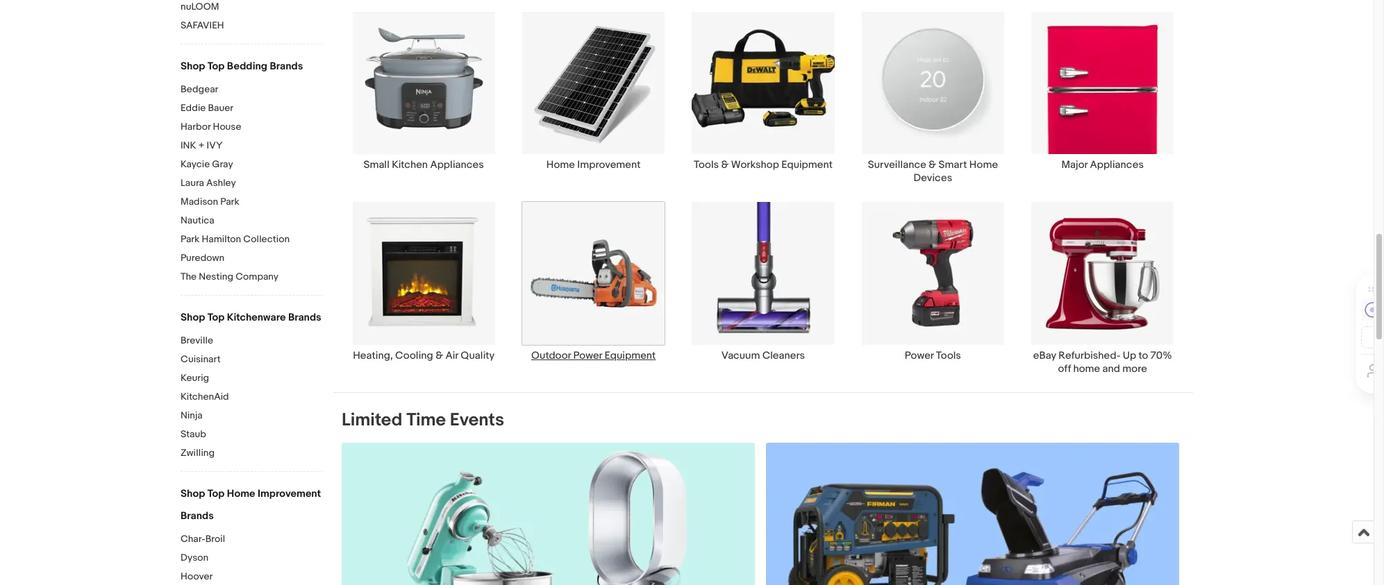 Task type: vqa. For each thing, say whether or not it's contained in the screenshot.
Breville
yes



Task type: locate. For each thing, give the bounding box(es) containing it.
power inside 'link'
[[574, 349, 602, 362]]

more
[[1123, 362, 1148, 376]]

shop up breville
[[181, 311, 205, 324]]

brands up char- on the bottom of page
[[181, 510, 214, 523]]

brands right the kitchenware
[[288, 311, 321, 324]]

puredown
[[181, 252, 225, 264]]

ninja
[[181, 410, 203, 422]]

0 horizontal spatial home
[[227, 488, 255, 501]]

1 horizontal spatial equipment
[[782, 159, 833, 172]]

major
[[1062, 159, 1088, 172]]

shop inside the shop top home improvement brands
[[181, 488, 205, 501]]

0 horizontal spatial equipment
[[605, 349, 656, 362]]

2 horizontal spatial &
[[929, 159, 937, 172]]

park down nautica
[[181, 233, 200, 245]]

laura ashley link
[[181, 177, 323, 190]]

brands right bedding
[[270, 60, 303, 73]]

the nesting company link
[[181, 271, 323, 284]]

brands
[[270, 60, 303, 73], [288, 311, 321, 324], [181, 510, 214, 523]]

0 horizontal spatial park
[[181, 233, 200, 245]]

madison park link
[[181, 196, 323, 209]]

0 horizontal spatial power
[[574, 349, 602, 362]]

home inside surveillance & smart home devices
[[970, 159, 998, 172]]

bauer
[[208, 102, 233, 114]]

park hamilton collection link
[[181, 233, 323, 247]]

2 vertical spatial shop
[[181, 488, 205, 501]]

1 vertical spatial improvement
[[258, 488, 321, 501]]

1 horizontal spatial appliances
[[1090, 159, 1144, 172]]

&
[[721, 159, 729, 172], [929, 159, 937, 172], [436, 349, 443, 362]]

park down the ashley in the top left of the page
[[220, 196, 239, 208]]

hamilton
[[202, 233, 241, 245]]

0 vertical spatial brands
[[270, 60, 303, 73]]

major appliances link
[[1018, 11, 1188, 185]]

tools & workshop equipment link
[[679, 11, 848, 185]]

improvement inside the shop top home improvement brands
[[258, 488, 321, 501]]

0 vertical spatial tools
[[694, 159, 719, 172]]

2 horizontal spatial home
[[970, 159, 998, 172]]

outdoor
[[531, 349, 571, 362]]

power
[[574, 349, 602, 362], [905, 349, 934, 362]]

2 vertical spatial brands
[[181, 510, 214, 523]]

3 top from the top
[[207, 488, 225, 501]]

breville cuisinart keurig kitchenaid ninja staub zwilling
[[181, 335, 229, 459]]

top up bedgear
[[207, 60, 225, 73]]

1 shop from the top
[[181, 60, 205, 73]]

top inside the shop top home improvement brands
[[207, 488, 225, 501]]

& inside surveillance & smart home devices
[[929, 159, 937, 172]]

0 horizontal spatial tools
[[694, 159, 719, 172]]

air
[[446, 349, 458, 362]]

0 vertical spatial top
[[207, 60, 225, 73]]

1 vertical spatial equipment
[[605, 349, 656, 362]]

2 shop from the top
[[181, 311, 205, 324]]

cooling
[[395, 349, 433, 362]]

char-broil dyson hoover
[[181, 534, 225, 583]]

0 vertical spatial park
[[220, 196, 239, 208]]

1 vertical spatial shop
[[181, 311, 205, 324]]

keurig link
[[181, 372, 323, 386]]

1 horizontal spatial tools
[[936, 349, 961, 362]]

kaycie gray link
[[181, 158, 323, 172]]

None text field
[[342, 443, 755, 586], [766, 443, 1179, 586], [342, 443, 755, 586], [766, 443, 1179, 586]]

1 horizontal spatial improvement
[[578, 159, 641, 172]]

shop up bedgear
[[181, 60, 205, 73]]

nautica link
[[181, 215, 323, 228]]

off
[[1058, 362, 1071, 376]]

1 power from the left
[[574, 349, 602, 362]]

1 vertical spatial brands
[[288, 311, 321, 324]]

1 vertical spatial tools
[[936, 349, 961, 362]]

shop
[[181, 60, 205, 73], [181, 311, 205, 324], [181, 488, 205, 501]]

home
[[1074, 362, 1101, 376]]

2 appliances from the left
[[1090, 159, 1144, 172]]

appliances right kitchen
[[430, 159, 484, 172]]

park
[[220, 196, 239, 208], [181, 233, 200, 245]]

0 horizontal spatial improvement
[[258, 488, 321, 501]]

appliances
[[430, 159, 484, 172], [1090, 159, 1144, 172]]

equipment
[[782, 159, 833, 172], [605, 349, 656, 362]]

dyson
[[181, 552, 209, 564]]

nuloom
[[181, 1, 219, 13]]

3 shop from the top
[[181, 488, 205, 501]]

improvement
[[578, 159, 641, 172], [258, 488, 321, 501]]

breville
[[181, 335, 213, 347]]

keurig
[[181, 372, 209, 384]]

home improvement
[[547, 159, 641, 172]]

top down zwilling
[[207, 488, 225, 501]]

ink + ivy link
[[181, 140, 323, 153]]

ebay refurbished- up to 70% off home and more link
[[1018, 202, 1188, 376]]

devices
[[914, 172, 953, 185]]

appliances right major
[[1090, 159, 1144, 172]]

& left smart
[[929, 159, 937, 172]]

& left 'air'
[[436, 349, 443, 362]]

kitchenaid link
[[181, 391, 323, 404]]

1 horizontal spatial park
[[220, 196, 239, 208]]

ebay refurbished- up to 70% off home and more
[[1034, 349, 1172, 376]]

2 vertical spatial top
[[207, 488, 225, 501]]

house
[[213, 121, 241, 133]]

0 vertical spatial equipment
[[782, 159, 833, 172]]

heating, cooling & air quality link
[[339, 202, 509, 376]]

0 vertical spatial shop
[[181, 60, 205, 73]]

nesting
[[199, 271, 233, 283]]

shop down zwilling
[[181, 488, 205, 501]]

top for kitchenware
[[207, 311, 225, 324]]

1 horizontal spatial &
[[721, 159, 729, 172]]

top up breville
[[207, 311, 225, 324]]

home improvement link
[[509, 11, 679, 185]]

to
[[1139, 349, 1149, 362]]

kaycie
[[181, 158, 210, 170]]

2 top from the top
[[207, 311, 225, 324]]

events
[[450, 410, 504, 431]]

+
[[198, 140, 205, 151]]

top
[[207, 60, 225, 73], [207, 311, 225, 324], [207, 488, 225, 501]]

the
[[181, 271, 197, 283]]

top for home
[[207, 488, 225, 501]]

brands inside the shop top home improvement brands
[[181, 510, 214, 523]]

bedgear
[[181, 83, 218, 95]]

1 vertical spatial park
[[181, 233, 200, 245]]

smart
[[939, 159, 967, 172]]

& left workshop
[[721, 159, 729, 172]]

1 horizontal spatial power
[[905, 349, 934, 362]]

kitchen
[[392, 159, 428, 172]]

tools
[[694, 159, 719, 172], [936, 349, 961, 362]]

1 top from the top
[[207, 60, 225, 73]]

puredown link
[[181, 252, 323, 265]]

0 horizontal spatial appliances
[[430, 159, 484, 172]]

1 vertical spatial top
[[207, 311, 225, 324]]

dyson link
[[181, 552, 323, 565]]

limited
[[342, 410, 403, 431]]

surveillance & smart home devices
[[868, 159, 998, 185]]

refurbished-
[[1059, 349, 1121, 362]]

vacuum
[[722, 349, 760, 362]]

and
[[1103, 362, 1121, 376]]

heating,
[[353, 349, 393, 362]]



Task type: describe. For each thing, give the bounding box(es) containing it.
cuisinart link
[[181, 354, 323, 367]]

shop for shop top home improvement brands
[[181, 488, 205, 501]]

nuloom link
[[181, 1, 323, 14]]

shop for shop top bedding brands
[[181, 60, 205, 73]]

eddie bauer link
[[181, 102, 323, 115]]

ashley
[[206, 177, 236, 189]]

zwilling
[[181, 447, 215, 459]]

broil
[[205, 534, 225, 545]]

staub link
[[181, 429, 323, 442]]

shop top bedding brands
[[181, 60, 303, 73]]

brands for shop top bedding brands
[[270, 60, 303, 73]]

char-broil link
[[181, 534, 323, 547]]

heating, cooling & air quality
[[353, 349, 495, 362]]

breville link
[[181, 335, 323, 348]]

collection
[[243, 233, 290, 245]]

vacuum cleaners link
[[679, 202, 848, 376]]

ivy
[[207, 140, 223, 151]]

gray
[[212, 158, 233, 170]]

safavieh link
[[181, 19, 323, 33]]

& for tools
[[721, 159, 729, 172]]

outdoor power equipment
[[531, 349, 656, 362]]

70%
[[1151, 349, 1172, 362]]

time
[[407, 410, 446, 431]]

shop for shop top kitchenware brands
[[181, 311, 205, 324]]

shop top kitchenware brands
[[181, 311, 321, 324]]

safavieh
[[181, 19, 224, 31]]

cleaners
[[763, 349, 805, 362]]

nuloom safavieh
[[181, 1, 224, 31]]

0 horizontal spatial &
[[436, 349, 443, 362]]

bedgear link
[[181, 83, 323, 97]]

eddie
[[181, 102, 206, 114]]

workshop
[[731, 159, 779, 172]]

& for surveillance
[[929, 159, 937, 172]]

ebay
[[1034, 349, 1057, 362]]

small kitchen appliances link
[[339, 11, 509, 185]]

kitchenaid
[[181, 391, 229, 403]]

harbor house link
[[181, 121, 323, 134]]

brands for shop top kitchenware brands
[[288, 311, 321, 324]]

home inside the shop top home improvement brands
[[227, 488, 255, 501]]

2 power from the left
[[905, 349, 934, 362]]

vacuum cleaners
[[722, 349, 805, 362]]

nautica
[[181, 215, 214, 226]]

bedding
[[227, 60, 268, 73]]

major appliances
[[1062, 159, 1144, 172]]

power tools link
[[848, 202, 1018, 376]]

zwilling link
[[181, 447, 323, 461]]

1 appliances from the left
[[430, 159, 484, 172]]

kitchenware
[[227, 311, 286, 324]]

hoover link
[[181, 571, 323, 584]]

hoover
[[181, 571, 213, 583]]

up
[[1123, 349, 1137, 362]]

madison
[[181, 196, 218, 208]]

cuisinart
[[181, 354, 221, 365]]

bedgear eddie bauer harbor house ink + ivy kaycie gray laura ashley madison park nautica park hamilton collection puredown the nesting company
[[181, 83, 290, 283]]

shop top home improvement brands
[[181, 488, 321, 523]]

harbor
[[181, 121, 211, 133]]

limited time events
[[342, 410, 504, 431]]

surveillance & smart home devices link
[[848, 11, 1018, 185]]

0 vertical spatial improvement
[[578, 159, 641, 172]]

equipment inside 'link'
[[605, 349, 656, 362]]

outdoor power equipment link
[[509, 202, 679, 376]]

staub
[[181, 429, 206, 440]]

ink
[[181, 140, 196, 151]]

1 horizontal spatial home
[[547, 159, 575, 172]]

ninja link
[[181, 410, 323, 423]]

surveillance
[[868, 159, 927, 172]]

char-
[[181, 534, 205, 545]]

small kitchen appliances
[[364, 159, 484, 172]]

top for bedding
[[207, 60, 225, 73]]

laura
[[181, 177, 204, 189]]



